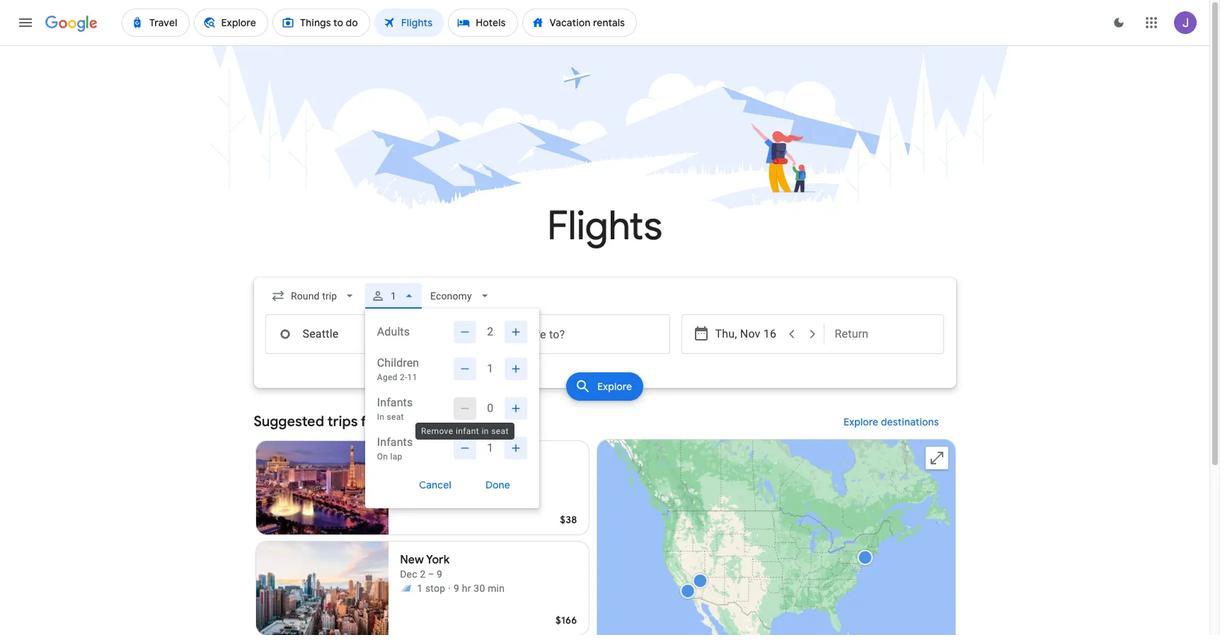 Task type: vqa. For each thing, say whether or not it's contained in the screenshot.
 Groceries
no



Task type: locate. For each thing, give the bounding box(es) containing it.
None field
[[265, 283, 362, 309], [425, 283, 497, 309], [265, 283, 362, 309], [425, 283, 497, 309]]

suggested
[[254, 413, 324, 431]]

dec inside new york dec 2 – 9
[[400, 569, 418, 580]]

number of passengers dialog
[[365, 309, 539, 508]]

cancel button
[[402, 474, 469, 496]]

children aged 2-11
[[377, 356, 419, 382]]

1 horizontal spatial explore
[[844, 416, 879, 428]]

remove infant in seat
[[421, 426, 509, 436]]

1 infants from the top
[[377, 396, 413, 409]]

hr right 9
[[462, 583, 471, 594]]

0 vertical spatial infants
[[377, 396, 413, 409]]

change appearance image
[[1103, 6, 1137, 40]]

11
[[408, 372, 418, 382]]

explore
[[598, 380, 632, 393], [844, 416, 879, 428]]

aged
[[377, 372, 398, 382]]

1
[[391, 290, 396, 302], [487, 362, 494, 375], [487, 441, 494, 455], [417, 583, 423, 594]]

30
[[474, 583, 485, 594]]

explore inside button
[[844, 416, 879, 428]]

infants
[[377, 396, 413, 409], [377, 436, 413, 449]]

hr for 2
[[473, 482, 482, 494]]

las vegas dec 9 – 16
[[400, 453, 453, 479]]

infants up lap
[[377, 436, 413, 449]]

dec for new
[[400, 569, 418, 580]]

remove
[[421, 426, 453, 436]]

stop
[[426, 583, 446, 594]]

2 for 2
[[487, 325, 494, 338]]

explore left destinations
[[844, 416, 879, 428]]

min
[[498, 482, 515, 494], [488, 583, 505, 594]]

seat right "in"
[[491, 426, 509, 436]]

2 infants from the top
[[377, 436, 413, 449]]

min right 30
[[488, 583, 505, 594]]

0 horizontal spatial hr
[[462, 583, 471, 594]]

2 inside number of passengers dialog
[[487, 325, 494, 338]]

york
[[426, 553, 450, 567]]

 image inside the suggested trips from seattle region
[[448, 581, 451, 596]]

1 up 0 at left bottom
[[487, 362, 494, 375]]

explore for explore destinations
[[844, 416, 879, 428]]

1 vertical spatial 2
[[464, 482, 470, 494]]

min right 40
[[498, 482, 515, 494]]

seat inside infants in seat
[[387, 412, 404, 422]]

2 for 2 hr 40 min
[[464, 482, 470, 494]]

0 horizontal spatial seat
[[387, 412, 404, 422]]

1 right frontier and spirit image
[[417, 583, 423, 594]]

2 dec from the top
[[400, 569, 418, 580]]

38 US dollars text field
[[560, 513, 577, 526]]

2 inside the suggested trips from seattle region
[[464, 482, 470, 494]]

0 vertical spatial min
[[498, 482, 515, 494]]

explore button
[[566, 372, 644, 401]]

0 horizontal spatial explore
[[598, 380, 632, 393]]

infants on lap
[[377, 436, 413, 462]]

0 vertical spatial dec
[[400, 468, 418, 479]]

1 vertical spatial infants
[[377, 436, 413, 449]]

adults
[[377, 325, 410, 338]]

explore down where to? text box
[[598, 380, 632, 393]]

dec down las in the left bottom of the page
[[400, 468, 418, 479]]

0 vertical spatial explore
[[598, 380, 632, 393]]

seat right in
[[387, 412, 404, 422]]

1 horizontal spatial seat
[[491, 426, 509, 436]]

1 horizontal spatial hr
[[473, 482, 482, 494]]

infants up in
[[377, 396, 413, 409]]

1 horizontal spatial 2
[[487, 325, 494, 338]]

done
[[486, 479, 510, 491]]

2-
[[400, 372, 408, 382]]

1 vertical spatial explore
[[844, 416, 879, 428]]

seat
[[387, 412, 404, 422], [491, 426, 509, 436]]

$166
[[556, 614, 577, 627]]

done button
[[469, 474, 527, 496]]

1 down "in"
[[487, 441, 494, 455]]

0 vertical spatial seat
[[387, 412, 404, 422]]

infants in seat
[[377, 396, 413, 422]]

new
[[400, 553, 424, 567]]

dec inside las vegas dec 9 – 16
[[400, 468, 418, 479]]

explore inside "button"
[[598, 380, 632, 393]]

9 – 16
[[420, 468, 448, 479]]

2
[[487, 325, 494, 338], [464, 482, 470, 494]]

0 horizontal spatial 2
[[464, 482, 470, 494]]

1 inside the suggested trips from seattle region
[[417, 583, 423, 594]]

0
[[487, 402, 494, 415]]

1 vertical spatial hr
[[462, 583, 471, 594]]

1 vertical spatial seat
[[491, 426, 509, 436]]

1 stop
[[417, 583, 446, 594]]

1 dec from the top
[[400, 468, 418, 479]]

2 hr 40 min
[[464, 482, 515, 494]]

0 vertical spatial hr
[[473, 482, 482, 494]]

suggested trips from seattle region
[[254, 405, 956, 635]]

cancel
[[419, 479, 452, 491]]

Flight search field
[[243, 278, 968, 508]]

0 vertical spatial 2
[[487, 325, 494, 338]]

1 vertical spatial min
[[488, 583, 505, 594]]

1 button
[[365, 279, 422, 313]]

1 vertical spatial dec
[[400, 569, 418, 580]]

dec up frontier and spirit image
[[400, 569, 418, 580]]

1 up adults
[[391, 290, 396, 302]]

hr left 40
[[473, 482, 482, 494]]

166 US dollars text field
[[556, 614, 577, 627]]

children
[[377, 356, 419, 370]]

 image
[[448, 581, 451, 596]]

hr
[[473, 482, 482, 494], [462, 583, 471, 594]]

dec
[[400, 468, 418, 479], [400, 569, 418, 580]]



Task type: describe. For each thing, give the bounding box(es) containing it.
$38
[[560, 513, 577, 526]]

infants for 1
[[377, 436, 413, 449]]

min for 9 hr 30 min
[[488, 583, 505, 594]]

explore destinations
[[844, 416, 939, 428]]

Where to? text field
[[471, 314, 670, 354]]

1 inside 1 popup button
[[391, 290, 396, 302]]

in
[[377, 412, 385, 422]]

las
[[400, 453, 418, 467]]

trips
[[328, 413, 358, 431]]

from
[[361, 413, 393, 431]]

seattle
[[396, 413, 441, 431]]

new york dec 2 – 9
[[400, 553, 450, 580]]

infants for 0
[[377, 396, 413, 409]]

9
[[454, 583, 460, 594]]

Departure text field
[[716, 315, 781, 353]]

destinations
[[881, 416, 939, 428]]

vegas
[[420, 453, 453, 467]]

nonstop
[[417, 482, 456, 494]]

hr for 9
[[462, 583, 471, 594]]

dec for las
[[400, 468, 418, 479]]

flights
[[547, 201, 663, 251]]

min for 2 hr 40 min
[[498, 482, 515, 494]]

infant
[[456, 426, 479, 436]]

explore destinations button
[[827, 405, 956, 439]]

main menu image
[[17, 14, 34, 31]]

lap
[[391, 452, 403, 462]]

Return text field
[[835, 315, 933, 353]]

in
[[482, 426, 489, 436]]

explore for explore
[[598, 380, 632, 393]]

on
[[377, 452, 388, 462]]

frontier and spirit image
[[400, 583, 412, 594]]

2 – 9
[[420, 569, 443, 580]]

suggested trips from seattle
[[254, 413, 441, 431]]

40
[[484, 482, 496, 494]]

9 hr 30 min
[[454, 583, 505, 594]]



